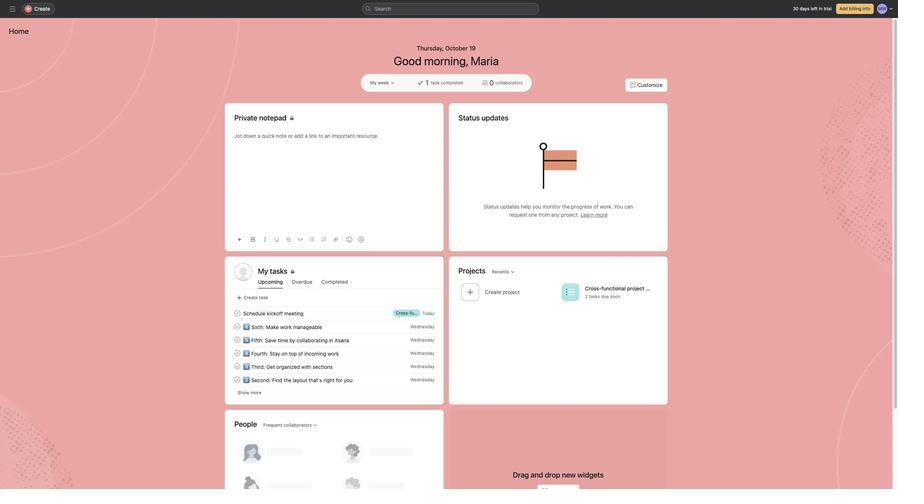Task type: locate. For each thing, give the bounding box(es) containing it.
status
[[484, 203, 499, 210]]

completed image left 6️⃣
[[233, 322, 242, 331]]

you right for
[[344, 377, 353, 383]]

1 vertical spatial the
[[284, 377, 291, 383]]

wednesday for work
[[410, 350, 435, 356]]

italics image
[[263, 237, 267, 242]]

5 wednesday button from the top
[[410, 377, 435, 382]]

the up "project." at the top of page
[[562, 203, 570, 210]]

numbered list image
[[322, 237, 326, 242]]

today
[[422, 311, 435, 316]]

cross-
[[585, 285, 601, 292]]

wednesday
[[410, 324, 435, 329], [410, 337, 435, 343], [410, 350, 435, 356], [410, 364, 435, 369], [410, 377, 435, 382]]

0 horizontal spatial task
[[259, 295, 268, 300]]

wednesday button for work
[[410, 350, 435, 356]]

status updates
[[458, 114, 509, 122]]

1 horizontal spatial of
[[594, 203, 599, 210]]

1 vertical spatial create
[[244, 295, 258, 300]]

0 horizontal spatial work
[[280, 324, 292, 330]]

my tasks
[[258, 267, 288, 275]]

days
[[800, 6, 810, 11]]

tasks
[[589, 294, 600, 299]]

2 completed checkbox from the top
[[233, 322, 242, 331]]

sixth:
[[251, 324, 265, 330]]

collaborators right 0
[[495, 80, 523, 86]]

1 horizontal spatial create
[[244, 295, 258, 300]]

1 horizontal spatial you
[[533, 203, 541, 210]]

1 completed checkbox from the top
[[233, 309, 242, 318]]

create up schedule
[[244, 295, 258, 300]]

1 horizontal spatial in
[[819, 6, 823, 11]]

3️⃣ third: get organized with sections
[[243, 364, 333, 370]]

1 completed checkbox from the top
[[233, 349, 242, 358]]

of inside 'status updates help you monitor the progress of work. you can request one from any project.'
[[594, 203, 599, 210]]

3 completed checkbox from the top
[[233, 335, 242, 344]]

left
[[811, 6, 818, 11]]

create
[[34, 6, 50, 12], [244, 295, 258, 300]]

from
[[539, 212, 550, 218]]

that's
[[309, 377, 322, 383]]

1 vertical spatial more
[[251, 390, 261, 395]]

create inside popup button
[[34, 6, 50, 12]]

0 vertical spatial completed image
[[233, 309, 242, 318]]

week
[[378, 80, 389, 86]]

Completed checkbox
[[233, 309, 242, 318], [233, 322, 242, 331], [233, 335, 242, 344], [233, 362, 242, 371]]

completed image left schedule
[[233, 309, 242, 318]]

search
[[375, 6, 391, 12]]

completed image for 3️⃣
[[233, 362, 242, 371]]

list image
[[566, 288, 575, 297]]

30
[[793, 6, 799, 11]]

you
[[614, 203, 623, 210]]

0 vertical spatial more
[[595, 212, 608, 218]]

0 horizontal spatial of
[[298, 350, 303, 357]]

completed checkbox for 6️⃣
[[233, 322, 242, 331]]

organized
[[276, 364, 300, 370]]

work right make
[[280, 324, 292, 330]]

of right top
[[298, 350, 303, 357]]

task
[[431, 80, 440, 86], [259, 295, 268, 300]]

more down work.
[[595, 212, 608, 218]]

request
[[509, 212, 527, 218]]

0 vertical spatial task
[[431, 80, 440, 86]]

1 wednesday button from the top
[[410, 324, 435, 329]]

2 wednesday button from the top
[[410, 337, 435, 343]]

1 vertical spatial of
[[298, 350, 303, 357]]

completed checkbox left 5️⃣
[[233, 335, 242, 344]]

0 horizontal spatial more
[[251, 390, 261, 395]]

3 wednesday from the top
[[410, 350, 435, 356]]

the right find
[[284, 377, 291, 383]]

completed checkbox left schedule
[[233, 309, 242, 318]]

0 vertical spatial you
[[533, 203, 541, 210]]

my
[[370, 80, 377, 86]]

3 wednesday button from the top
[[410, 350, 435, 356]]

collaborators right 'frequent'
[[284, 422, 312, 428]]

due
[[601, 294, 609, 299]]

completed
[[441, 80, 463, 86]]

6️⃣
[[243, 324, 250, 330]]

in right the left
[[819, 6, 823, 11]]

private
[[234, 114, 257, 122]]

1 wednesday from the top
[[410, 324, 435, 329]]

maria
[[471, 54, 499, 68]]

frequent
[[263, 422, 283, 428]]

drag and drop new widgets
[[513, 471, 604, 479]]

0 vertical spatial the
[[562, 203, 570, 210]]

right
[[324, 377, 335, 383]]

for
[[336, 377, 343, 383]]

time
[[278, 337, 288, 343]]

completed image left 3️⃣
[[233, 362, 242, 371]]

work down "asana"
[[328, 350, 339, 357]]

0 vertical spatial in
[[819, 6, 823, 11]]

wednesday for for
[[410, 377, 435, 382]]

0 vertical spatial completed checkbox
[[233, 349, 242, 358]]

learn more
[[581, 212, 608, 218]]

find
[[272, 377, 282, 383]]

1 horizontal spatial more
[[595, 212, 608, 218]]

bulleted list image
[[310, 237, 314, 242]]

at mention image
[[358, 237, 364, 243]]

5 wednesday from the top
[[410, 377, 435, 382]]

bold image
[[251, 237, 255, 242]]

add billing info
[[840, 6, 871, 11]]

layout
[[293, 377, 307, 383]]

on
[[282, 350, 288, 357]]

4 completed checkbox from the top
[[233, 362, 242, 371]]

create inside button
[[244, 295, 258, 300]]

0 vertical spatial collaborators
[[495, 80, 523, 86]]

Completed checkbox
[[233, 349, 242, 358], [233, 375, 242, 384]]

1 vertical spatial completed checkbox
[[233, 375, 242, 384]]

my week button
[[367, 78, 398, 88]]

1 horizontal spatial the
[[562, 203, 570, 210]]

help
[[521, 203, 531, 210]]

new widgets
[[562, 471, 604, 479]]

0 horizontal spatial collaborators
[[284, 422, 312, 428]]

add billing info button
[[836, 4, 874, 14]]

1 vertical spatial completed image
[[233, 349, 242, 358]]

recents
[[492, 269, 509, 274]]

4️⃣ fourth: stay on top of incoming work
[[243, 350, 339, 357]]

meeting
[[284, 310, 304, 316]]

sections
[[313, 364, 333, 370]]

today button
[[422, 311, 435, 316]]

you up one
[[533, 203, 541, 210]]

0 vertical spatial of
[[594, 203, 599, 210]]

2 completed checkbox from the top
[[233, 375, 242, 384]]

info
[[863, 6, 871, 11]]

emoji image
[[346, 237, 352, 243]]

task right 1
[[431, 80, 440, 86]]

completed checkbox for 2️⃣
[[233, 375, 242, 384]]

1 completed image from the top
[[233, 309, 242, 318]]

trial
[[824, 6, 832, 11]]

completed checkbox left 4️⃣
[[233, 349, 242, 358]]

search button
[[362, 3, 539, 15]]

completed image
[[233, 309, 242, 318], [233, 349, 242, 358]]

completed image left 5️⃣
[[233, 335, 242, 344]]

more
[[595, 212, 608, 218], [251, 390, 261, 395]]

more inside show more "button"
[[251, 390, 261, 395]]

overdue button
[[292, 279, 313, 289]]

2 completed image from the top
[[233, 335, 242, 344]]

1 horizontal spatial collaborators
[[495, 80, 523, 86]]

in left "asana"
[[329, 337, 333, 343]]

completed image for 2️⃣
[[233, 375, 242, 384]]

1 vertical spatial in
[[329, 337, 333, 343]]

5️⃣ fifth: save time by collaborating in asana
[[243, 337, 349, 343]]

thursday,
[[417, 45, 444, 52]]

0 horizontal spatial you
[[344, 377, 353, 383]]

completed image for schedule
[[233, 309, 242, 318]]

the
[[562, 203, 570, 210], [284, 377, 291, 383]]

recents button
[[489, 267, 518, 277]]

task inside button
[[259, 295, 268, 300]]

0 horizontal spatial create
[[34, 6, 50, 12]]

completed image left 2️⃣
[[233, 375, 242, 384]]

0 vertical spatial create
[[34, 6, 50, 12]]

2 completed image from the top
[[233, 349, 242, 358]]

4️⃣
[[243, 350, 250, 357]]

customize button
[[625, 79, 667, 92]]

1 horizontal spatial work
[[328, 350, 339, 357]]

collaborators inside dropdown button
[[284, 422, 312, 428]]

wednesday button
[[410, 324, 435, 329], [410, 337, 435, 343], [410, 350, 435, 356], [410, 364, 435, 369], [410, 377, 435, 382]]

expand sidebar image
[[10, 6, 15, 12]]

create right expand sidebar "icon"
[[34, 6, 50, 12]]

completed image for 5️⃣
[[233, 335, 242, 344]]

of up learn more link
[[594, 203, 599, 210]]

of
[[594, 203, 599, 210], [298, 350, 303, 357]]

completed checkbox for 4️⃣
[[233, 349, 242, 358]]

completed image left 4️⃣
[[233, 349, 242, 358]]

1 completed image from the top
[[233, 322, 242, 331]]

2️⃣ second: find the layout that's right for you
[[243, 377, 353, 383]]

frequent collaborators
[[263, 422, 312, 428]]

asana
[[335, 337, 349, 343]]

good
[[394, 54, 422, 68]]

completed checkbox left 3️⃣
[[233, 362, 242, 371]]

3 completed image from the top
[[233, 362, 242, 371]]

4 completed image from the top
[[233, 375, 242, 384]]

progress
[[571, 203, 592, 210]]

completed checkbox left 2️⃣
[[233, 375, 242, 384]]

2 wednesday from the top
[[410, 337, 435, 343]]

1 vertical spatial task
[[259, 295, 268, 300]]

completed checkbox for schedule
[[233, 309, 242, 318]]

toolbar
[[234, 231, 434, 248]]

completed checkbox left 6️⃣
[[233, 322, 242, 331]]

1 vertical spatial you
[[344, 377, 353, 383]]

completed image
[[233, 322, 242, 331], [233, 335, 242, 344], [233, 362, 242, 371], [233, 375, 242, 384]]

1 vertical spatial collaborators
[[284, 422, 312, 428]]

more right 'show'
[[251, 390, 261, 395]]

task down upcoming button
[[259, 295, 268, 300]]



Task type: vqa. For each thing, say whether or not it's contained in the screenshot.
collaborators
yes



Task type: describe. For each thing, give the bounding box(es) containing it.
morning,
[[424, 54, 468, 68]]

notepad
[[259, 114, 287, 122]]

work.
[[600, 203, 613, 210]]

fourth:
[[251, 350, 268, 357]]

my tasks link
[[258, 266, 434, 276]]

incoming
[[304, 350, 326, 357]]

show more button
[[234, 388, 265, 398]]

0 horizontal spatial in
[[329, 337, 333, 343]]

wednesday for asana
[[410, 337, 435, 343]]

create for create
[[34, 6, 50, 12]]

cross-functional project plan 2 tasks due soon
[[585, 285, 656, 299]]

can
[[625, 203, 633, 210]]

2️⃣
[[243, 377, 250, 383]]

schedule
[[243, 310, 265, 316]]

create task button
[[234, 293, 270, 303]]

plan
[[646, 285, 656, 292]]

people
[[234, 420, 257, 428]]

code image
[[298, 237, 303, 242]]

1
[[425, 79, 429, 87]]

completed
[[321, 279, 348, 285]]

strikethrough image
[[286, 237, 291, 242]]

project
[[627, 285, 644, 292]]

create project
[[485, 289, 520, 295]]

billing
[[849, 6, 862, 11]]

insert an object image
[[237, 237, 242, 242]]

0 horizontal spatial the
[[284, 377, 291, 383]]

wednesday button for asana
[[410, 337, 435, 343]]

1 vertical spatial work
[[328, 350, 339, 357]]

4 wednesday from the top
[[410, 364, 435, 369]]

link image
[[334, 237, 338, 242]]

30 days left in trial
[[793, 6, 832, 11]]

0
[[489, 79, 494, 87]]

stay
[[270, 350, 280, 357]]

home
[[9, 27, 29, 35]]

completed checkbox for 5️⃣
[[233, 335, 242, 344]]

2
[[585, 294, 588, 299]]

search list box
[[362, 3, 539, 15]]

one
[[529, 212, 537, 218]]

with
[[301, 364, 311, 370]]

you inside 'status updates help you monitor the progress of work. you can request one from any project.'
[[533, 203, 541, 210]]

4 wednesday button from the top
[[410, 364, 435, 369]]

create project link
[[458, 281, 559, 304]]

frequent collaborators button
[[260, 420, 321, 430]]

show more
[[238, 390, 261, 395]]

the inside 'status updates help you monitor the progress of work. you can request one from any project.'
[[562, 203, 570, 210]]

completed button
[[321, 279, 348, 289]]

task completed
[[431, 80, 463, 86]]

show
[[238, 390, 249, 395]]

completed image for 6️⃣
[[233, 322, 242, 331]]

project.
[[561, 212, 579, 218]]

october
[[445, 45, 468, 52]]

create button
[[22, 3, 55, 15]]

third:
[[251, 364, 265, 370]]

add
[[840, 6, 848, 11]]

completed image for 4️⃣
[[233, 349, 242, 358]]

drop
[[545, 471, 560, 479]]

completed checkbox for 3️⃣
[[233, 362, 242, 371]]

3️⃣
[[243, 364, 250, 370]]

more for learn more
[[595, 212, 608, 218]]

kickoff
[[267, 310, 283, 316]]

collaborating
[[297, 337, 328, 343]]

6️⃣ sixth: make work manageable
[[243, 324, 322, 330]]

learn
[[581, 212, 594, 218]]

functional
[[601, 285, 626, 292]]

thursday, october 19 good morning, maria
[[394, 45, 499, 68]]

overdue
[[292, 279, 313, 285]]

underline image
[[275, 237, 279, 242]]

save
[[265, 337, 276, 343]]

second:
[[251, 377, 271, 383]]

top
[[289, 350, 297, 357]]

learn more link
[[581, 212, 608, 218]]

wednesday button for for
[[410, 377, 435, 382]]

drag
[[513, 471, 529, 479]]

make
[[266, 324, 279, 330]]

more for show more
[[251, 390, 261, 395]]

19
[[469, 45, 476, 52]]

get
[[267, 364, 275, 370]]

my week
[[370, 80, 389, 86]]

5️⃣
[[243, 337, 250, 343]]

create for create task
[[244, 295, 258, 300]]

schedule kickoff meeting
[[243, 310, 304, 316]]

manageable
[[293, 324, 322, 330]]

upcoming
[[258, 279, 283, 285]]

upcoming button
[[258, 279, 283, 289]]

1 horizontal spatial task
[[431, 80, 440, 86]]

and
[[531, 471, 543, 479]]

0 vertical spatial work
[[280, 324, 292, 330]]

add profile photo image
[[234, 263, 252, 281]]

updates
[[500, 203, 520, 210]]

create task
[[244, 295, 268, 300]]



